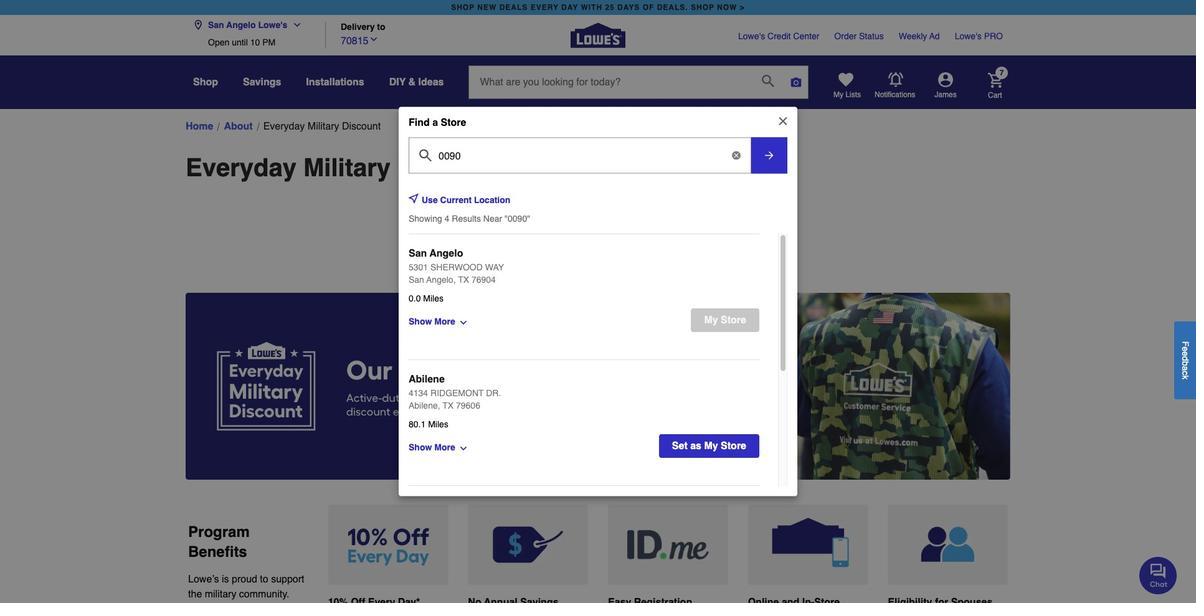 Task type: vqa. For each thing, say whether or not it's contained in the screenshot.
show
yes



Task type: locate. For each thing, give the bounding box(es) containing it.
san down 5301
[[409, 275, 424, 285]]

miles
[[423, 294, 444, 303], [428, 419, 449, 429]]

lowe's pro
[[955, 31, 1003, 41]]

lowe's for lowe's pro
[[955, 31, 982, 41]]

2 shop from the left
[[691, 3, 715, 12]]

1 show more from the top
[[409, 316, 455, 326]]

tx down ridgemont
[[443, 401, 454, 411]]

lowe's
[[258, 20, 287, 30], [739, 31, 765, 41], [955, 31, 982, 41]]

2 show more from the top
[[409, 442, 455, 452]]

military
[[205, 589, 236, 600]]

everyday military discount link
[[263, 119, 381, 134]]

active-duty military, veterans and spouses enjoy a 10 percent discount every day. no annual limit. image
[[186, 293, 1011, 480]]

0 vertical spatial everyday military discount
[[263, 121, 381, 132]]

search image
[[762, 75, 775, 87]]

shop button
[[193, 71, 218, 93]]

san inside button
[[208, 20, 224, 30]]

1 horizontal spatial discount
[[398, 153, 504, 182]]

close image
[[777, 115, 790, 127]]

abilene
[[409, 374, 445, 385]]

1 vertical spatial miles
[[428, 419, 449, 429]]

san up 5301
[[409, 248, 427, 259]]

lowe's home improvement logo image
[[571, 8, 626, 63]]

open until 10 pm
[[208, 37, 276, 47]]

shop
[[193, 77, 218, 88]]

0 vertical spatial a
[[433, 117, 438, 128]]

notifications
[[875, 90, 916, 99]]

abilene,
[[409, 401, 440, 411]]

set as my store
[[672, 441, 747, 452]]

a dark blue price tag icon with a light blue dollar sign. image
[[468, 505, 588, 585]]

show more down 0.0 miles
[[409, 316, 455, 326]]

lowe's pro link
[[955, 30, 1003, 42]]

more for 4134
[[435, 442, 455, 452]]

diy
[[389, 77, 406, 88]]

show
[[409, 316, 432, 326], [409, 442, 432, 452]]

0 vertical spatial my
[[834, 90, 844, 99]]

1 horizontal spatial to
[[377, 22, 386, 32]]

pm
[[262, 37, 276, 47]]

0 vertical spatial san
[[208, 20, 224, 30]]

miles for 4134
[[428, 419, 449, 429]]

delivery
[[341, 22, 375, 32]]

lowe's home improvement cart image
[[988, 73, 1003, 88]]

f e e d b a c k button
[[1175, 321, 1197, 399]]

abilene link
[[409, 372, 445, 387]]

0 vertical spatial miles
[[423, 294, 444, 303]]

lowe's up pm
[[258, 20, 287, 30]]

1 horizontal spatial lowe's
[[739, 31, 765, 41]]

b
[[1181, 361, 1191, 366]]

miles for angelo
[[423, 294, 444, 303]]

san angelo 5301 sherwood way san angelo, tx 76904
[[409, 248, 504, 285]]

status
[[859, 31, 884, 41]]

1 vertical spatial tx
[[443, 401, 454, 411]]

0 horizontal spatial tx
[[443, 401, 454, 411]]

Zip Code, City, State or Store # text field
[[414, 144, 747, 163]]

70815 button
[[341, 32, 379, 48]]

0 horizontal spatial chevron down image
[[287, 20, 302, 30]]

military down everyday military discount link
[[304, 153, 391, 182]]

0 vertical spatial tx
[[458, 275, 469, 285]]

everyday military discount down installations button
[[263, 121, 381, 132]]

1 vertical spatial a
[[1181, 366, 1191, 371]]

0 vertical spatial store
[[441, 117, 466, 128]]

benefits
[[188, 543, 247, 561]]

lists
[[846, 90, 861, 99]]

1 vertical spatial angelo
[[430, 248, 463, 259]]

chevron down image inside 70815 button
[[369, 34, 379, 44]]

lowe's left pro
[[955, 31, 982, 41]]

1 horizontal spatial a
[[1181, 366, 1191, 371]]

my
[[834, 90, 844, 99], [705, 315, 718, 326], [705, 441, 718, 452]]

1 vertical spatial to
[[260, 574, 268, 585]]

the i d dot me logo. image
[[608, 505, 728, 585]]

10 percent off every day. image
[[328, 505, 448, 585]]

everyday down about link
[[186, 153, 297, 182]]

pro
[[984, 31, 1003, 41]]

4
[[445, 214, 450, 224]]

e up d
[[1181, 346, 1191, 351]]

we've made changes to our everyday military discount. image
[[186, 201, 1011, 273]]

everyday military discount down everyday military discount link
[[186, 153, 504, 182]]

shop left new
[[451, 3, 475, 12]]

set
[[672, 441, 688, 452]]

to right the proud
[[260, 574, 268, 585]]

until
[[232, 37, 248, 47]]

to right delivery
[[377, 22, 386, 32]]

1 vertical spatial chevron down image
[[369, 34, 379, 44]]

military
[[308, 121, 339, 132], [304, 153, 391, 182]]

7
[[1000, 69, 1004, 78]]

more down 0.0 miles
[[435, 316, 455, 326]]

everyday right about link
[[263, 121, 305, 132]]

a dark blue lowe's pagoda icon beside a light blue mobile phone icon. image
[[748, 505, 868, 585]]

discount down installations
[[342, 121, 381, 132]]

tx
[[458, 275, 469, 285], [443, 401, 454, 411]]

e
[[1181, 346, 1191, 351], [1181, 351, 1191, 356]]

e up the b
[[1181, 351, 1191, 356]]

san up open
[[208, 20, 224, 30]]

show more down '80.1 miles'
[[409, 442, 455, 452]]

1 vertical spatial military
[[304, 153, 391, 182]]

shop
[[451, 3, 475, 12], [691, 3, 715, 12]]

1 horizontal spatial angelo
[[430, 248, 463, 259]]

miles right 0.0 on the left of the page
[[423, 294, 444, 303]]

1 more from the top
[[435, 316, 455, 326]]

savings
[[243, 77, 281, 88]]

my lists
[[834, 90, 861, 99]]

open
[[208, 37, 230, 47]]

tx inside 'san angelo 5301 sherwood way san angelo, tx 76904'
[[458, 275, 469, 285]]

lowe's credit center link
[[739, 30, 820, 42]]

lowe's home improvement lists image
[[839, 72, 854, 87]]

0 horizontal spatial lowe's
[[258, 20, 287, 30]]

0 horizontal spatial discount
[[342, 121, 381, 132]]

location image
[[193, 20, 203, 30]]

arrow right image
[[763, 150, 776, 162]]

a right find
[[433, 117, 438, 128]]

james button
[[916, 72, 976, 100]]

a
[[433, 117, 438, 128], [1181, 366, 1191, 371]]

angelo up sherwood
[[430, 248, 463, 259]]

0 vertical spatial show more
[[409, 316, 455, 326]]

1 vertical spatial san
[[409, 248, 427, 259]]

lowe's left credit
[[739, 31, 765, 41]]

of
[[643, 3, 655, 12]]

lowe's inside button
[[258, 20, 287, 30]]

military down installations button
[[308, 121, 339, 132]]

a up k
[[1181, 366, 1191, 371]]

1 vertical spatial everyday
[[186, 153, 297, 182]]

show more
[[409, 316, 455, 326], [409, 442, 455, 452]]

2 show from the top
[[409, 442, 432, 452]]

1 show from the top
[[409, 316, 432, 326]]

None search field
[[469, 65, 809, 111]]

credit
[[768, 31, 791, 41]]

to inside lowe's is proud to support the military community
[[260, 574, 268, 585]]

1 vertical spatial more
[[435, 442, 455, 452]]

store
[[441, 117, 466, 128], [721, 315, 747, 326], [721, 441, 747, 452]]

1 horizontal spatial shop
[[691, 3, 715, 12]]

25
[[605, 3, 615, 12]]

2 horizontal spatial lowe's
[[955, 31, 982, 41]]

discount up current
[[398, 153, 504, 182]]

1 vertical spatial store
[[721, 315, 747, 326]]

chevron down image
[[287, 20, 302, 30], [369, 34, 379, 44]]

0 vertical spatial show
[[409, 316, 432, 326]]

angelo inside 'san angelo 5301 sherwood way san angelo, tx 76904'
[[430, 248, 463, 259]]

miles right 80.1
[[428, 419, 449, 429]]

camera image
[[791, 76, 803, 88]]

day
[[562, 3, 578, 12]]

shop left now
[[691, 3, 715, 12]]

70815
[[341, 35, 369, 46]]

showing                                      4                                     results near "0090"
[[409, 214, 530, 224]]

0 horizontal spatial shop
[[451, 3, 475, 12]]

1 vertical spatial my
[[705, 315, 718, 326]]

0 horizontal spatial to
[[260, 574, 268, 585]]

tx down sherwood
[[458, 275, 469, 285]]

more
[[435, 316, 455, 326], [435, 442, 455, 452]]

weekly ad link
[[899, 30, 940, 42]]

chat invite button image
[[1140, 556, 1178, 594]]

show more for 4134
[[409, 442, 455, 452]]

2 more from the top
[[435, 442, 455, 452]]

1 vertical spatial show
[[409, 442, 432, 452]]

angelo inside button
[[226, 20, 256, 30]]

tx inside abilene 4134 ridgemont dr. abilene, tx 79606
[[443, 401, 454, 411]]

show down 80.1
[[409, 442, 432, 452]]

order
[[835, 31, 857, 41]]

every
[[531, 3, 559, 12]]

show down 0.0 on the left of the page
[[409, 316, 432, 326]]

angelo
[[226, 20, 256, 30], [430, 248, 463, 259]]

1 vertical spatial show more
[[409, 442, 455, 452]]

to
[[377, 22, 386, 32], [260, 574, 268, 585]]

james
[[935, 90, 957, 99]]

0 vertical spatial to
[[377, 22, 386, 32]]

0 vertical spatial chevron down image
[[287, 20, 302, 30]]

2 vertical spatial my
[[705, 441, 718, 452]]

discount
[[342, 121, 381, 132], [398, 153, 504, 182]]

0 vertical spatial more
[[435, 316, 455, 326]]

0 horizontal spatial angelo
[[226, 20, 256, 30]]

program benefits
[[188, 523, 250, 561]]

show for angelo
[[409, 316, 432, 326]]

my for my store
[[705, 315, 718, 326]]

more down '80.1 miles'
[[435, 442, 455, 452]]

home link
[[186, 119, 213, 134]]

1 horizontal spatial tx
[[458, 275, 469, 285]]

my for my lists
[[834, 90, 844, 99]]

san
[[208, 20, 224, 30], [409, 248, 427, 259], [409, 275, 424, 285]]

show more for angelo
[[409, 316, 455, 326]]

angelo up open until 10 pm
[[226, 20, 256, 30]]

lowe's for lowe's credit center
[[739, 31, 765, 41]]

1 horizontal spatial chevron down image
[[369, 34, 379, 44]]

0 vertical spatial angelo
[[226, 20, 256, 30]]



Task type: describe. For each thing, give the bounding box(es) containing it.
days
[[618, 3, 640, 12]]

the
[[188, 589, 202, 600]]

as
[[691, 441, 702, 452]]

installations
[[306, 77, 364, 88]]

cart
[[988, 91, 1003, 99]]

4134
[[409, 388, 428, 398]]

about link
[[224, 119, 253, 134]]

angelo,
[[427, 275, 456, 285]]

use current location
[[422, 195, 511, 205]]

10
[[250, 37, 260, 47]]

now
[[717, 3, 738, 12]]

"0090"
[[505, 214, 530, 224]]

with
[[581, 3, 603, 12]]

about
[[224, 121, 253, 132]]

gps image
[[409, 194, 419, 204]]

deals
[[500, 3, 528, 12]]

new
[[478, 3, 497, 12]]

show for 4134
[[409, 442, 432, 452]]

diy & ideas
[[389, 77, 444, 88]]

1 vertical spatial everyday military discount
[[186, 153, 504, 182]]

my store
[[705, 315, 747, 326]]

d
[[1181, 356, 1191, 361]]

2 vertical spatial store
[[721, 441, 747, 452]]

weekly
[[899, 31, 928, 41]]

0 horizontal spatial a
[[433, 117, 438, 128]]

way
[[485, 262, 504, 272]]

1 shop from the left
[[451, 3, 475, 12]]

0 vertical spatial military
[[308, 121, 339, 132]]

lowe's credit center
[[739, 31, 820, 41]]

sherwood
[[431, 262, 483, 272]]

k
[[1181, 375, 1191, 379]]

home
[[186, 121, 213, 132]]

savings button
[[243, 71, 281, 93]]

find
[[409, 117, 430, 128]]

&
[[409, 77, 416, 88]]

lowe's is proud to support the military community
[[188, 574, 304, 603]]

my lists link
[[834, 72, 861, 100]]

center
[[794, 31, 820, 41]]

f
[[1181, 341, 1191, 346]]

a inside button
[[1181, 366, 1191, 371]]

dr.
[[486, 388, 501, 398]]

set as my store button
[[659, 434, 760, 458]]

79606
[[456, 401, 480, 411]]

abilene 4134 ridgemont dr. abilene, tx 79606
[[409, 374, 501, 411]]

support
[[271, 574, 304, 585]]

5301
[[409, 262, 428, 272]]

angelo for san angelo 5301 sherwood way san angelo, tx 76904
[[430, 248, 463, 259]]

shop new deals every day with 25 days of deals. shop now > link
[[449, 0, 748, 15]]

angelo for san angelo lowe's
[[226, 20, 256, 30]]

shop new deals every day with 25 days of deals. shop now >
[[451, 3, 745, 12]]

more for angelo
[[435, 316, 455, 326]]

current
[[440, 195, 472, 205]]

0.0 miles
[[409, 294, 444, 303]]

80.1 miles
[[409, 419, 449, 429]]

80.1
[[409, 419, 426, 429]]

showing
[[409, 214, 442, 224]]

lowe's
[[188, 574, 219, 585]]

diy & ideas button
[[389, 71, 444, 93]]

results
[[452, 214, 481, 224]]

san angelo lowe's button
[[193, 12, 307, 37]]

1 e from the top
[[1181, 346, 1191, 351]]

ad
[[930, 31, 940, 41]]

proud
[[232, 574, 257, 585]]

delivery to
[[341, 22, 386, 32]]

Search Query text field
[[470, 66, 753, 98]]

ridgemont
[[431, 388, 484, 398]]

0 vertical spatial discount
[[342, 121, 381, 132]]

2 vertical spatial san
[[409, 275, 424, 285]]

2 e from the top
[[1181, 351, 1191, 356]]

f e e d b a c k
[[1181, 341, 1191, 379]]

deals.
[[657, 3, 688, 12]]

san for san angelo lowe's
[[208, 20, 224, 30]]

is
[[222, 574, 229, 585]]

order status
[[835, 31, 884, 41]]

find a store
[[409, 117, 466, 128]]

program
[[188, 523, 250, 541]]

c
[[1181, 371, 1191, 375]]

lowe's home improvement notification center image
[[889, 72, 904, 87]]

use current location button
[[422, 186, 531, 214]]

0.0
[[409, 294, 421, 303]]

san for san angelo 5301 sherwood way san angelo, tx 76904
[[409, 248, 427, 259]]

dark blue and light blue people icons side by side. image
[[888, 505, 1008, 585]]

order status link
[[835, 30, 884, 42]]

weekly ad
[[899, 31, 940, 41]]

location
[[474, 195, 511, 205]]

chevron down image inside the san angelo lowe's button
[[287, 20, 302, 30]]

0 vertical spatial everyday
[[263, 121, 305, 132]]

san angelo link
[[409, 246, 463, 261]]

use
[[422, 195, 438, 205]]

>
[[740, 3, 745, 12]]

76904
[[472, 275, 496, 285]]

my store button
[[691, 308, 760, 332]]

installations button
[[306, 71, 364, 93]]

1 vertical spatial discount
[[398, 153, 504, 182]]



